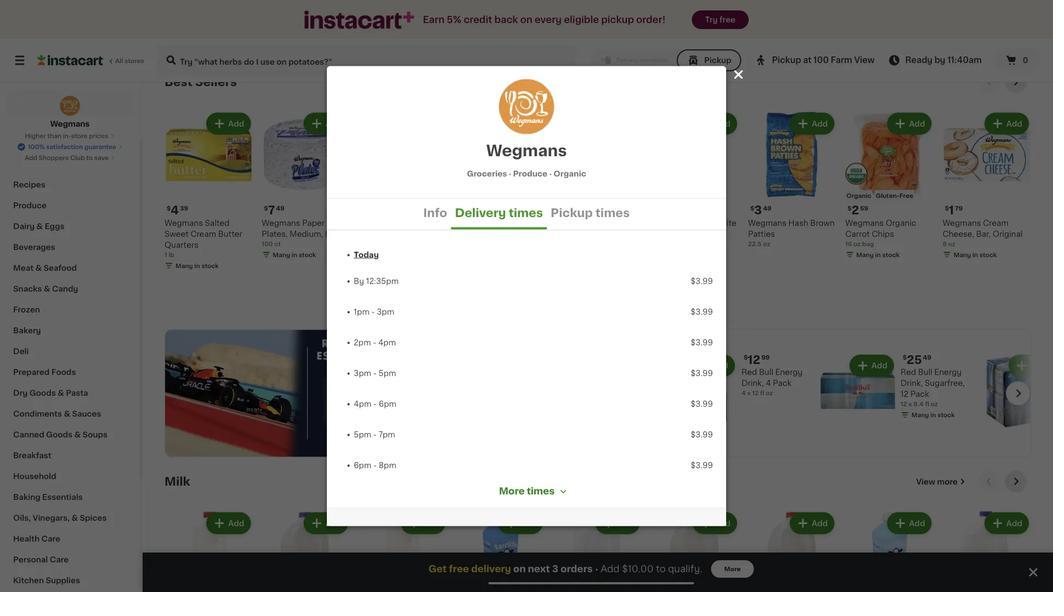 Task type: describe. For each thing, give the bounding box(es) containing it.
condiments & sauces link
[[7, 404, 133, 425]]

goods for dry
[[29, 390, 56, 397]]

goods for canned
[[46, 431, 73, 439]]

dairy
[[13, 223, 35, 231]]

$ for $ 10 04
[[556, 205, 560, 211]]

10 inside the $10.04 per package (estimated) element
[[560, 205, 574, 216]]

kitchen supplies
[[13, 577, 80, 585]]

wegmans for medium,
[[262, 219, 300, 227]]

& left soups
[[74, 431, 81, 439]]

x inside 'red bull energy drink, 4 pack 4 x 12 fl oz'
[[748, 390, 751, 396]]

add shoppers club to save
[[25, 155, 109, 161]]

wegmans up higher than in-store prices link
[[50, 120, 90, 128]]

cream inside wegmans salted sweet cream butter quarters 1 lb
[[191, 230, 216, 238]]

soli
[[457, 0, 471, 2]]

free for try
[[720, 16, 736, 24]]

49 for 7
[[276, 205, 285, 211]]

pickup for pickup times
[[551, 207, 593, 219]]

to inside treatment tracker modal "dialog"
[[656, 565, 666, 574]]


[[559, 488, 568, 496]]

lb right 0.82
[[394, 14, 400, 20]]

0 vertical spatial save
[[94, 155, 109, 161]]

(zucchini)
[[554, 6, 593, 13]]

12 down 25
[[901, 391, 909, 398]]

buy
[[31, 120, 46, 128]]

0.62
[[769, 14, 782, 20]]

4 left 39 on the left top of the page
[[171, 205, 179, 216]]

sellers
[[195, 76, 237, 88]]

strip
[[615, 230, 633, 238]]

on inside treatment tracker modal "dialog"
[[514, 565, 526, 574]]

bakery
[[13, 327, 41, 335]]

0 horizontal spatial 4pm
[[354, 400, 372, 408]]

$10.04 per package (estimated) element
[[554, 203, 643, 218]]

canned goods & soups link
[[7, 425, 133, 446]]

oz inside the wegmans organic carrot chips 16 oz bag
[[854, 241, 861, 247]]

$3.99 for 4pm
[[691, 339, 714, 347]]

0 horizontal spatial 5pm
[[354, 431, 372, 439]]

instacart logo image
[[37, 54, 103, 67]]

salted
[[205, 219, 230, 227]]

shredded
[[692, 0, 729, 2]]

delivery times tab
[[451, 199, 547, 230]]

vegan
[[360, 193, 380, 199]]

& left 'eggs'
[[36, 223, 43, 231]]

$ 4 39
[[167, 205, 188, 216]]

oz inside wegmans hash brown patties 22.5 oz
[[764, 241, 771, 247]]

get
[[429, 565, 447, 574]]

0 vertical spatial 3pm
[[377, 308, 395, 316]]

baby
[[505, 0, 525, 2]]

8.6"
[[325, 230, 341, 238]]

& right meat
[[35, 265, 42, 272]]

breakfast
[[13, 452, 51, 460]]

lists link
[[7, 135, 133, 157]]

$4.39
[[501, 208, 524, 216]]

about inside $3.09 / lb about 0.62 lb each
[[749, 14, 767, 20]]

organic inside soli organic baby spinach 4 oz
[[473, 0, 503, 2]]

dairy & eggs link
[[7, 216, 133, 237]]

99
[[762, 355, 770, 361]]

vinegars,
[[33, 515, 70, 523]]

$3.99 for 7pm
[[691, 431, 714, 439]]

x inside red bull energy drink, sugarfree, 12 pack 12 x 8.4 fl oz
[[909, 401, 913, 407]]

12:35pm
[[366, 277, 399, 285]]

add link
[[979, 353, 1054, 430]]

7
[[268, 205, 275, 216]]

bread
[[651, 230, 674, 238]]

49 for 3
[[764, 205, 772, 211]]

next
[[528, 565, 550, 574]]

pack inside red bull energy drink, sugarfree, 12 pack 12 x 8.4 fl oz
[[911, 391, 930, 398]]

pickup for pickup at 100 farm view
[[773, 56, 802, 64]]

snacks & candy link
[[7, 279, 133, 300]]

- for 6pm
[[374, 400, 377, 408]]

groceries · produce · organic
[[467, 170, 587, 178]]

prepared foods
[[13, 369, 76, 377]]

sponsored badge image for many in stock
[[846, 49, 879, 55]]

$ 2 59
[[848, 205, 869, 216]]

/ inside the green squash (zucchini) $1.99 / lb about 0.42 lb each
[[572, 16, 575, 22]]

get free delivery on next 3 orders • add $10.00 to qualify.
[[429, 565, 703, 574]]

8.4
[[914, 401, 924, 407]]

soups
[[83, 431, 108, 439]]

every
[[535, 15, 562, 24]]

times for delivery
[[509, 207, 543, 219]]

$20,
[[482, 232, 495, 238]]

4 down 99
[[766, 380, 772, 387]]

39
[[180, 205, 188, 211]]

0
[[1024, 57, 1029, 64]]

- for 8pm
[[374, 462, 377, 470]]

0 horizontal spatial red bull energy drinks image
[[165, 330, 391, 457]]

/ inside $3.09 / lb about 0.62 lb each
[[768, 5, 771, 11]]

store
[[71, 133, 87, 139]]

$ for $ 25 49
[[903, 355, 908, 361]]

dry
[[13, 390, 28, 397]]

view more button
[[913, 471, 970, 493]]

pickup
[[602, 15, 635, 24]]

& left spices
[[72, 515, 78, 523]]

item carousel region containing best sellers
[[165, 71, 1032, 321]]

- for 3pm
[[372, 308, 375, 316]]

ready
[[906, 56, 933, 64]]

wegmans up the groceries · produce · organic
[[487, 144, 567, 159]]

bull for 4
[[760, 369, 774, 376]]

personal
[[13, 557, 48, 564]]

$3.09 / lb about 0.62 lb each
[[749, 5, 806, 20]]

close modal image
[[732, 68, 746, 82]]

energy for 4
[[776, 369, 803, 376]]

butter
[[218, 230, 242, 238]]

25
[[908, 354, 923, 366]]

wegmans giant white bread button
[[651, 111, 740, 262]]

wegmans for patties
[[749, 219, 787, 227]]

wegmans guacamole 12 oz
[[359, 219, 444, 236]]

produce link
[[7, 195, 133, 216]]

$ for $ 2 59
[[848, 205, 852, 211]]

red for 4
[[742, 369, 758, 376]]

sponsored badge image for 4 oz
[[457, 25, 490, 31]]

wegmans for bread
[[651, 219, 690, 227]]

each inside $3.09 / lb about 0.62 lb each
[[791, 14, 806, 20]]

energy for sugarfree,
[[935, 369, 962, 376]]

3 for $ 3 49
[[755, 205, 763, 216]]

1pm
[[354, 308, 370, 316]]

more for more
[[725, 567, 741, 573]]

wegmans logo image inside wegmans link
[[60, 96, 80, 116]]

each inside the green squash (zucchini) $1.99 / lb about 0.42 lb each
[[596, 25, 611, 31]]

$1.49 element
[[651, 203, 740, 218]]

recipes
[[13, 181, 45, 189]]

item carousel region containing milk
[[165, 471, 1032, 593]]

$3.99 for 6pm
[[691, 400, 714, 408]]

dairy & eggs
[[13, 223, 64, 231]]

fl inside 'red bull energy drink, 4 pack 4 x 12 fl oz'
[[761, 390, 765, 396]]

meat
[[13, 265, 34, 272]]

add shoppers club to save link
[[25, 154, 115, 162]]

bar,
[[977, 230, 992, 238]]

free for get
[[449, 565, 469, 574]]

info tab
[[420, 199, 451, 230]]

& left pasta
[[58, 390, 64, 397]]

drink, for 4
[[742, 380, 764, 387]]

by
[[935, 56, 946, 64]]

3 for $ 3 79
[[463, 205, 471, 216]]

5%
[[447, 15, 462, 24]]

$ 3 79
[[459, 205, 479, 216]]

back
[[495, 15, 518, 24]]

12 left 99
[[748, 354, 761, 366]]

ready by 11:40am link
[[888, 54, 983, 67]]

frozen
[[13, 306, 40, 314]]

product group containing soli organic baby spinach
[[457, 0, 545, 34]]

iceberg
[[651, 6, 681, 13]]

satisfaction
[[46, 144, 83, 150]]

prices
[[89, 133, 108, 139]]

100 inside wegmans paper plates, medium,  8.6" 100 ct
[[262, 241, 273, 247]]

1 horizontal spatial 4pm
[[379, 339, 396, 347]]

snacks
[[13, 285, 42, 293]]

red bull energy drink, sugarfree, 12 pack 12 x 8.4 fl oz
[[901, 369, 966, 407]]

oz inside wegmans shredded iceberg lettuce 10 oz bag
[[660, 16, 667, 22]]

snacks & candy
[[13, 285, 78, 293]]

4 down $ 12 99 at the right of the page
[[742, 390, 746, 396]]

with loyalty card price $3.79. original price $4.39. element
[[457, 203, 545, 218]]

& left candy
[[44, 285, 50, 293]]

$3.99 for 8pm
[[691, 462, 714, 470]]

0 vertical spatial 5pm
[[379, 370, 396, 377]]

0 horizontal spatial 6pm
[[354, 462, 372, 470]]

again
[[55, 120, 77, 128]]

chips
[[872, 230, 895, 238]]

meat & seafood
[[13, 265, 77, 272]]

more times 
[[499, 487, 568, 496]]

oz inside 'red bull energy drink, 4 pack 4 x 12 fl oz'
[[766, 390, 774, 396]]

to inside add shoppers club to save link
[[86, 155, 93, 161]]

buy it again link
[[7, 113, 133, 135]]

product group containing 7
[[262, 111, 351, 262]]

1 horizontal spatial 6pm
[[379, 400, 397, 408]]



Task type: vqa. For each thing, say whether or not it's contained in the screenshot.


Task type: locate. For each thing, give the bounding box(es) containing it.
wegmans logo image
[[499, 79, 554, 134], [60, 96, 80, 116]]

$ up 'plates,' at the top left of page
[[264, 205, 268, 211]]

$ 25 49
[[903, 354, 932, 366]]

energy inside 'red bull energy drink, 4 pack 4 x 12 fl oz'
[[776, 369, 803, 376]]

more inside more times 
[[499, 487, 525, 496]]

0 horizontal spatial 3
[[463, 205, 471, 216]]

12 inside 'red bull energy drink, 4 pack 4 x 12 fl oz'
[[753, 390, 759, 396]]

1 horizontal spatial 3
[[553, 565, 559, 574]]

lb up 0.42
[[576, 16, 582, 22]]

0 horizontal spatial red
[[742, 369, 758, 376]]

0 horizontal spatial 79
[[472, 205, 479, 211]]

1 horizontal spatial save
[[497, 232, 511, 238]]

each down pickup
[[596, 25, 611, 31]]

12 inside wegmans guacamole 12 oz
[[359, 230, 366, 236]]

0 vertical spatial cream
[[984, 219, 1009, 227]]

wegmans inside the wegmans organic carrot chips 16 oz bag
[[846, 219, 884, 227]]

wegmans up bread
[[651, 219, 690, 227]]

wegmans inside wegmans guacamole 12 oz
[[359, 219, 398, 227]]

10 left 04
[[560, 205, 574, 216]]

times up card
[[509, 207, 543, 219]]

4pm right 2pm at the left
[[379, 339, 396, 347]]

3 $3.99 from the top
[[691, 339, 714, 347]]

oz right "8.4"
[[931, 401, 939, 407]]

0 horizontal spatial free
[[449, 565, 469, 574]]

tab list
[[327, 199, 727, 230]]

(est.)
[[609, 204, 633, 213]]

view inside popup button
[[855, 56, 875, 64]]

0 vertical spatial 6pm
[[379, 400, 397, 408]]

care for personal care
[[50, 557, 69, 564]]

organic inside the wegmans organic carrot chips 16 oz bag
[[886, 219, 917, 227]]

white
[[715, 219, 737, 227]]

3 inside the with loyalty card price $3.79. original price $4.39. element
[[463, 205, 471, 216]]

about inside the green squash (zucchini) $1.99 / lb about 0.42 lb each
[[554, 25, 572, 31]]

2 horizontal spatial each
[[791, 14, 806, 20]]

49 inside $ 7 49
[[276, 205, 285, 211]]

- for 5pm
[[374, 370, 377, 377]]

0 horizontal spatial view
[[855, 56, 875, 64]]

free right get at the left of the page
[[449, 565, 469, 574]]

2 horizontal spatial 3
[[755, 205, 763, 216]]

1pm - 3pm
[[354, 308, 395, 316]]

2 $3.99 from the top
[[691, 308, 714, 316]]

/ down '(zucchini)' at the right top
[[572, 16, 575, 22]]

pickup inside popup button
[[773, 56, 802, 64]]

- for 7pm
[[374, 431, 377, 439]]

$ inside the $ 3 49
[[751, 205, 755, 211]]

0 button
[[996, 47, 1041, 74]]

oz right "16" at the top right of the page
[[854, 241, 861, 247]]

1 horizontal spatial wegmans logo image
[[499, 79, 554, 134]]

$ inside $ 1 79
[[946, 205, 950, 211]]

$ left 04
[[556, 205, 560, 211]]

1 horizontal spatial bull
[[919, 369, 933, 376]]

with
[[460, 221, 474, 227]]

1 vertical spatial 10
[[560, 205, 574, 216]]

1 horizontal spatial view
[[917, 478, 936, 486]]

0 vertical spatial more
[[499, 487, 525, 496]]

1 · from the left
[[509, 170, 512, 178]]

green squash (zucchini) $1.99 / lb about 0.42 lb each
[[554, 0, 611, 31]]

1 horizontal spatial 10
[[651, 16, 658, 22]]

earn 5% credit back on every eligible pickup order!
[[423, 15, 666, 24]]

$ for $ 3 49
[[751, 205, 755, 211]]

stores
[[125, 58, 144, 64]]

try
[[706, 16, 718, 24]]

x down $ 12 99 at the right of the page
[[748, 390, 751, 396]]

- down 2pm - 4pm
[[374, 370, 377, 377]]

more for more times 
[[499, 487, 525, 496]]

groceries
[[467, 170, 507, 178]]

1 horizontal spatial red bull energy drinks image
[[401, 353, 420, 372]]

8
[[943, 241, 947, 247]]

1 horizontal spatial 79
[[956, 205, 963, 211]]

bag inside wegmans shredded iceberg lettuce 10 oz bag
[[668, 16, 680, 22]]

treatment tracker modal dialog
[[143, 553, 1054, 593]]

1 drink, from the left
[[742, 380, 764, 387]]

1 vertical spatial view
[[917, 478, 936, 486]]

1 horizontal spatial pickup
[[705, 57, 732, 64]]

kitchen
[[13, 577, 44, 585]]

drink, inside red bull energy drink, sugarfree, 12 pack 12 x 8.4 fl oz
[[901, 380, 924, 387]]

$ left 59
[[848, 205, 852, 211]]

on left next at the bottom of the page
[[514, 565, 526, 574]]

kitchen supplies link
[[7, 571, 133, 592]]

many in stock button
[[262, 0, 351, 26], [846, 0, 935, 48], [943, 0, 1032, 48]]

$ 1 79
[[946, 205, 963, 216]]

express icon image
[[305, 11, 414, 29]]

-
[[372, 308, 375, 316], [373, 339, 377, 347], [374, 370, 377, 377], [374, 400, 377, 408], [374, 431, 377, 439], [374, 462, 377, 470]]

1
[[950, 205, 955, 216], [165, 252, 167, 258]]

·
[[509, 170, 512, 178], [550, 170, 552, 178]]

oils,
[[13, 515, 31, 523]]

pack inside 'red bull energy drink, 4 pack 4 x 12 fl oz'
[[774, 380, 792, 387]]

lb right 0.62
[[784, 14, 789, 20]]

view left more
[[917, 478, 936, 486]]

1 horizontal spatial 100
[[814, 56, 829, 64]]

3pm right 1pm
[[377, 308, 395, 316]]

personal care link
[[7, 550, 133, 571]]

4 inside soli organic baby spinach 4 oz
[[457, 16, 461, 22]]

$ for $ 12 99
[[744, 355, 748, 361]]

/
[[768, 5, 771, 11], [572, 16, 575, 22]]

pickup times tab
[[547, 199, 634, 230]]

$ up with
[[459, 205, 463, 211]]

$ left 99
[[744, 355, 748, 361]]

view more
[[917, 478, 958, 486]]

1 red from the left
[[742, 369, 758, 376]]

1 vertical spatial care
[[50, 557, 69, 564]]

$ inside $ 12 99
[[744, 355, 748, 361]]

0 horizontal spatial each
[[401, 14, 416, 20]]

product group containing many in stock
[[846, 0, 935, 58]]

oils, vinegars, & spices
[[13, 515, 107, 523]]

breakfast link
[[7, 446, 133, 467]]

$6.89 element
[[359, 203, 448, 218]]

household
[[13, 473, 56, 481]]

shoppers
[[39, 155, 69, 161]]

loyalty
[[476, 221, 497, 227]]

bull inside 'red bull energy drink, 4 pack 4 x 12 fl oz'
[[760, 369, 774, 376]]

0.82
[[379, 14, 393, 20]]

10
[[651, 16, 658, 22], [560, 205, 574, 216]]

1 vertical spatial fl
[[926, 401, 930, 407]]

$5
[[513, 232, 521, 238]]

1 vertical spatial produce
[[13, 202, 47, 210]]

12 down $ 12 99 at the right of the page
[[753, 390, 759, 396]]

0 vertical spatial 10
[[651, 16, 658, 22]]

6pm up 7pm on the bottom left of page
[[379, 400, 397, 408]]

$ inside $ 10 04
[[556, 205, 560, 211]]

product group
[[457, 0, 545, 34], [846, 0, 935, 58], [165, 111, 253, 273], [262, 111, 351, 262], [457, 111, 545, 317], [651, 111, 740, 262], [749, 111, 837, 248], [846, 111, 935, 262], [943, 111, 1032, 262], [165, 511, 253, 593], [262, 511, 351, 593], [359, 511, 448, 593], [457, 511, 545, 593], [554, 511, 643, 593], [651, 511, 740, 593], [749, 511, 837, 593], [846, 511, 935, 593], [943, 511, 1032, 593]]

0 vertical spatial item carousel region
[[165, 71, 1032, 321]]

1 horizontal spatial 3pm
[[377, 308, 395, 316]]

1 $3.99 from the top
[[691, 277, 714, 285]]

product group containing 4
[[165, 111, 253, 273]]

oz right 5%
[[462, 16, 470, 22]]

0 vertical spatial goods
[[29, 390, 56, 397]]

sugarfree,
[[926, 380, 966, 387]]

red for sugarfree,
[[901, 369, 917, 376]]

2 horizontal spatial many in stock button
[[943, 0, 1032, 48]]

100%
[[28, 144, 45, 150]]

2pm
[[354, 339, 371, 347]]

wegmans down $6.89 element
[[359, 219, 398, 227]]

& left sauces at the bottom of page
[[64, 411, 70, 418]]

wegmans salted sweet cream butter quarters 1 lb
[[165, 219, 242, 258]]

all stores
[[115, 58, 144, 64]]

1 vertical spatial 3pm
[[354, 370, 372, 377]]

view right farm
[[855, 56, 875, 64]]

3 up patties at the right top
[[755, 205, 763, 216]]

0 horizontal spatial to
[[86, 155, 93, 161]]

personal care
[[13, 557, 69, 564]]

times for pickup
[[596, 207, 630, 219]]

order!
[[637, 15, 666, 24]]

49 right '7'
[[276, 205, 285, 211]]

organic up chips
[[886, 219, 917, 227]]

bag inside the wegmans organic carrot chips 16 oz bag
[[863, 241, 875, 247]]

pickup inside button
[[705, 57, 732, 64]]

free
[[900, 193, 914, 199]]

wegmans for chips
[[846, 219, 884, 227]]

deli link
[[7, 341, 133, 362]]

times inside tab
[[509, 207, 543, 219]]

wegmans up carrot
[[846, 219, 884, 227]]

0 horizontal spatial 49
[[276, 205, 285, 211]]

- for 4pm
[[373, 339, 377, 347]]

49 inside "$ 25 49"
[[924, 355, 932, 361]]

eligible
[[564, 15, 599, 24]]

79 left reg.
[[472, 205, 479, 211]]

lb right 0.42
[[589, 25, 595, 31]]

tab list containing info
[[327, 199, 727, 230]]

drink, inside 'red bull energy drink, 4 pack 4 x 12 fl oz'
[[742, 380, 764, 387]]

bull down 99
[[760, 369, 774, 376]]

wegmans for oz
[[359, 219, 398, 227]]

oz inside soli organic baby spinach 4 oz
[[462, 16, 470, 22]]

many in stock
[[273, 16, 316, 22], [370, 25, 414, 31], [662, 27, 706, 33], [565, 36, 608, 42], [857, 38, 900, 44], [954, 38, 998, 44], [273, 252, 316, 258], [857, 252, 900, 258], [954, 252, 998, 258], [176, 263, 219, 269], [912, 412, 956, 418]]

drink,
[[742, 380, 764, 387], [901, 380, 924, 387]]

1 inside wegmans salted sweet cream butter quarters 1 lb
[[165, 252, 167, 258]]

oz down $ 12 99 at the right of the page
[[766, 390, 774, 396]]

79 for 1
[[956, 205, 963, 211]]

1 horizontal spatial to
[[656, 565, 666, 574]]

to right club
[[86, 155, 93, 161]]

1 energy from the left
[[776, 369, 803, 376]]

1 horizontal spatial 1
[[950, 205, 955, 216]]

red inside red bull energy drink, sugarfree, 12 pack 12 x 8.4 fl oz
[[901, 369, 917, 376]]

reg.
[[484, 208, 499, 216]]

1 horizontal spatial ·
[[550, 170, 552, 178]]

1 horizontal spatial free
[[720, 16, 736, 24]]

drink, for pack
[[901, 380, 924, 387]]

4pm - 6pm
[[354, 400, 397, 408]]

oz inside red bull energy drink, sugarfree, 12 pack 12 x 8.4 fl oz
[[931, 401, 939, 407]]

sauces
[[72, 411, 101, 418]]

1 vertical spatial 100
[[262, 241, 273, 247]]

$ inside "$ 2 59"
[[848, 205, 852, 211]]

cream up original
[[984, 219, 1009, 227]]

each right 0.62
[[791, 14, 806, 20]]

wegmans inside wegmans choice perfect portion strip steak
[[554, 219, 592, 227]]

it
[[48, 120, 54, 128]]

4pm up 5pm - 7pm
[[354, 400, 372, 408]]

wegmans link
[[50, 96, 90, 130]]

5pm - 7pm
[[354, 431, 395, 439]]

wegmans for lettuce
[[651, 0, 690, 2]]

7 $3.99 from the top
[[691, 462, 714, 470]]

0 vertical spatial 4pm
[[379, 339, 396, 347]]

at
[[804, 56, 812, 64]]

wegmans inside wegmans salted sweet cream butter quarters 1 lb
[[165, 219, 203, 227]]

best
[[165, 76, 193, 88]]

/ up 0.62
[[768, 5, 771, 11]]

oz inside wegmans cream cheese, bar, original 8 oz
[[949, 241, 956, 247]]

5pm up the 4pm - 6pm
[[379, 370, 396, 377]]

condiments
[[13, 411, 62, 418]]

1 vertical spatial pack
[[911, 391, 930, 398]]

wegmans inside wegmans hash brown patties 22.5 oz
[[749, 219, 787, 227]]

0 horizontal spatial 10
[[560, 205, 574, 216]]

wegmans inside wegmans paper plates, medium,  8.6" 100 ct
[[262, 219, 300, 227]]

1 vertical spatial x
[[909, 401, 913, 407]]

about left 0.82
[[359, 14, 378, 20]]

organic up 59
[[847, 193, 872, 199]]

lb up 0.62
[[772, 5, 778, 11]]

ready by 11:40am
[[906, 56, 983, 64]]

49
[[764, 205, 772, 211], [276, 205, 285, 211], [924, 355, 932, 361]]

$ for $ 1 79
[[946, 205, 950, 211]]

1 vertical spatial more
[[725, 567, 741, 573]]

1 horizontal spatial energy
[[935, 369, 962, 376]]

1 bull from the left
[[760, 369, 774, 376]]

1 horizontal spatial sponsored badge image
[[846, 49, 879, 55]]

care
[[41, 536, 60, 543], [50, 557, 69, 564]]

more right qualify.
[[725, 567, 741, 573]]

1 horizontal spatial each
[[596, 25, 611, 31]]

$ inside "$ 25 49"
[[903, 355, 908, 361]]

lb inside wegmans salted sweet cream butter quarters 1 lb
[[169, 252, 175, 258]]

2 79 from the left
[[956, 205, 963, 211]]

2 red from the left
[[901, 369, 917, 376]]

1 horizontal spatial many in stock button
[[846, 0, 935, 48]]

wegmans for cream
[[165, 219, 203, 227]]

100 right at
[[814, 56, 829, 64]]

0 horizontal spatial about
[[359, 14, 378, 20]]

save
[[94, 155, 109, 161], [497, 232, 511, 238]]

$ 7 49
[[264, 205, 285, 216]]

2 bull from the left
[[919, 369, 933, 376]]

100% satisfaction guarantee
[[28, 144, 116, 150]]

pickup down the 'try free'
[[705, 57, 732, 64]]

wegmans cream cheese, bar, original 8 oz
[[943, 219, 1023, 247]]

steak
[[554, 241, 576, 249]]

$3.09
[[749, 5, 767, 11]]

pickup at 100 farm view button
[[755, 45, 875, 76]]

1 horizontal spatial red
[[901, 369, 917, 376]]

wegmans up sweet
[[165, 219, 203, 227]]

cream inside wegmans cream cheese, bar, original 8 oz
[[984, 219, 1009, 227]]

organic up 04
[[554, 170, 587, 178]]

bull down "$ 25 49"
[[919, 369, 933, 376]]

wegmans inside 'wegmans giant white bread'
[[651, 219, 690, 227]]

pickup for pickup
[[705, 57, 732, 64]]

&
[[36, 223, 43, 231], [35, 265, 42, 272], [44, 285, 50, 293], [58, 390, 64, 397], [64, 411, 70, 418], [74, 431, 81, 439], [72, 515, 78, 523]]

1 horizontal spatial cream
[[984, 219, 1009, 227]]

3 inside treatment tracker modal "dialog"
[[553, 565, 559, 574]]

goods down condiments & sauces
[[46, 431, 73, 439]]

2 drink, from the left
[[901, 380, 924, 387]]

oz right 8
[[949, 241, 956, 247]]

care down vinegars,
[[41, 536, 60, 543]]

to right '$10.00'
[[656, 565, 666, 574]]

3 many in stock button from the left
[[943, 0, 1032, 48]]

bag down carrot
[[863, 241, 875, 247]]

49 up patties at the right top
[[764, 205, 772, 211]]

reg. $4.39
[[484, 208, 524, 216]]

0 vertical spatial on
[[521, 15, 533, 24]]

1 horizontal spatial about
[[554, 25, 572, 31]]

1 vertical spatial 6pm
[[354, 462, 372, 470]]

1 horizontal spatial bag
[[863, 241, 875, 247]]

0 horizontal spatial cream
[[191, 230, 216, 238]]

care for health care
[[41, 536, 60, 543]]

- left 7pm on the bottom left of page
[[374, 431, 377, 439]]

0 horizontal spatial more
[[499, 487, 525, 496]]

about
[[749, 14, 767, 20], [359, 14, 378, 20], [554, 25, 572, 31]]

0 vertical spatial sponsored badge image
[[457, 25, 490, 31]]

$3.99 for 5pm
[[691, 370, 714, 377]]

credit
[[464, 15, 493, 24]]

oz inside wegmans guacamole 12 oz
[[367, 230, 374, 236]]

1 vertical spatial 4pm
[[354, 400, 372, 408]]

1 vertical spatial 5pm
[[354, 431, 372, 439]]

0 horizontal spatial many in stock button
[[262, 0, 351, 26]]

$ 3 49
[[751, 205, 772, 216]]

0 horizontal spatial bag
[[668, 16, 680, 22]]

0 horizontal spatial 3pm
[[354, 370, 372, 377]]

about down $1.99
[[554, 25, 572, 31]]

79 inside $ 1 79
[[956, 205, 963, 211]]

0 horizontal spatial 1
[[165, 252, 167, 258]]

bag for iceberg
[[668, 16, 680, 22]]

sponsored badge image down credit
[[457, 25, 490, 31]]

higher than in-store prices link
[[25, 132, 115, 141]]

1 vertical spatial /
[[572, 16, 575, 22]]

$3.99 for 3pm
[[691, 308, 714, 316]]

on right the back
[[521, 15, 533, 24]]

times inside 'tab'
[[596, 207, 630, 219]]

7pm
[[379, 431, 395, 439]]

wegmans inside wegmans shredded iceberg lettuce 10 oz bag
[[651, 0, 690, 2]]

$ up cheese,
[[946, 205, 950, 211]]

pickup at 100 farm view
[[773, 56, 875, 64]]

- down 3pm - 5pm
[[374, 400, 377, 408]]

wegmans inside wegmans cream cheese, bar, original 8 oz
[[943, 219, 982, 227]]

care up supplies
[[50, 557, 69, 564]]

produce down recipes
[[13, 202, 47, 210]]

service type group
[[591, 49, 742, 71]]

2 energy from the left
[[935, 369, 962, 376]]

1 vertical spatial cream
[[191, 230, 216, 238]]

view inside popup button
[[917, 478, 936, 486]]

bull inside red bull energy drink, sugarfree, 12 pack 12 x 8.4 fl oz
[[919, 369, 933, 376]]

79 inside $ 3 79
[[472, 205, 479, 211]]

3pm down 2pm at the left
[[354, 370, 372, 377]]

49 for 25
[[924, 355, 932, 361]]

22.5
[[749, 241, 762, 247]]

1 vertical spatial on
[[514, 565, 526, 574]]

fl inside red bull energy drink, sugarfree, 12 pack 12 x 8.4 fl oz
[[926, 401, 930, 407]]

0 vertical spatial 1
[[950, 205, 955, 216]]

10 down iceberg
[[651, 16, 658, 22]]

red inside 'red bull energy drink, 4 pack 4 x 12 fl oz'
[[742, 369, 758, 376]]

3 up with
[[463, 205, 471, 216]]

2pm - 4pm
[[354, 339, 396, 347]]

bakery link
[[7, 321, 133, 341]]

0 horizontal spatial drink,
[[742, 380, 764, 387]]

wegmans up patties at the right top
[[749, 219, 787, 227]]

0 horizontal spatial save
[[94, 155, 109, 161]]

0 horizontal spatial energy
[[776, 369, 803, 376]]

$ for $ 3 79
[[459, 205, 463, 211]]

100 left ct
[[262, 241, 273, 247]]

12 up today
[[359, 230, 366, 236]]

$ inside $ 3 79
[[459, 205, 463, 211]]

1 vertical spatial to
[[656, 565, 666, 574]]

0 horizontal spatial /
[[572, 16, 575, 22]]

1 horizontal spatial x
[[909, 401, 913, 407]]

oz up today
[[367, 230, 374, 236]]

1 vertical spatial free
[[449, 565, 469, 574]]

health care link
[[7, 529, 133, 550]]

add inside treatment tracker modal "dialog"
[[601, 565, 620, 574]]

0 horizontal spatial x
[[748, 390, 751, 396]]

pickup inside 'tab'
[[551, 207, 593, 219]]

original
[[994, 230, 1023, 238]]

product group containing 1
[[943, 111, 1032, 262]]

more inside button
[[725, 567, 741, 573]]

wegmans up perfect
[[554, 219, 592, 227]]

5 $3.99 from the top
[[691, 400, 714, 408]]

$ for $ 7 49
[[264, 205, 268, 211]]

0 horizontal spatial 100
[[262, 241, 273, 247]]

spices
[[80, 515, 107, 523]]

0 horizontal spatial bull
[[760, 369, 774, 376]]

0 horizontal spatial produce
[[13, 202, 47, 210]]

higher
[[25, 133, 46, 139]]

0 vertical spatial care
[[41, 536, 60, 543]]

oz down patties at the right top
[[764, 241, 771, 247]]

6 $3.99 from the top
[[691, 431, 714, 439]]

1 horizontal spatial drink,
[[901, 380, 924, 387]]

12 left "8.4"
[[901, 401, 908, 407]]

save inside with loyalty card spend $20, save $5
[[497, 232, 511, 238]]

about down $3.09
[[749, 14, 767, 20]]

1 down quarters
[[165, 252, 167, 258]]

2 many in stock button from the left
[[846, 0, 935, 48]]

times left 
[[527, 487, 555, 496]]

wegmans up iceberg
[[651, 0, 690, 2]]

4 $3.99 from the top
[[691, 370, 714, 377]]

1 horizontal spatial produce
[[514, 170, 548, 178]]

2 horizontal spatial about
[[749, 14, 767, 20]]

1 horizontal spatial /
[[768, 5, 771, 11]]

1 many in stock button from the left
[[262, 0, 351, 26]]

organic gluten-free
[[847, 193, 914, 199]]

1 horizontal spatial 49
[[764, 205, 772, 211]]

0 horizontal spatial wegmans logo image
[[60, 96, 80, 116]]

1 79 from the left
[[472, 205, 479, 211]]

item carousel region
[[165, 71, 1032, 321], [165, 471, 1032, 593]]

wegmans for bar,
[[943, 219, 982, 227]]

$ inside $ 7 49
[[264, 205, 268, 211]]

best sellers
[[165, 76, 237, 88]]

- right 1pm
[[372, 308, 375, 316]]

bag for carrot
[[863, 241, 875, 247]]

plates,
[[262, 230, 288, 238]]

energy inside red bull energy drink, sugarfree, 12 pack 12 x 8.4 fl oz
[[935, 369, 962, 376]]

$ up red bull energy drink, sugarfree, 12 pack 12 x 8.4 fl oz
[[903, 355, 908, 361]]

2 · from the left
[[550, 170, 552, 178]]

1 vertical spatial goods
[[46, 431, 73, 439]]

sponsored badge image
[[457, 25, 490, 31], [846, 49, 879, 55]]

2 item carousel region from the top
[[165, 471, 1032, 593]]

1 vertical spatial save
[[497, 232, 511, 238]]

1 item carousel region from the top
[[165, 71, 1032, 321]]

1 up cheese,
[[950, 205, 955, 216]]

0 vertical spatial view
[[855, 56, 875, 64]]

$ for $ 4 39
[[167, 205, 171, 211]]

49 inside the $ 3 49
[[764, 205, 772, 211]]

bag down iceberg
[[668, 16, 680, 22]]

fl down $ 12 99 at the right of the page
[[761, 390, 765, 396]]

canned goods & soups
[[13, 431, 108, 439]]

wegmans up cheese,
[[943, 219, 982, 227]]

wegmans shredded iceberg lettuce 10 oz bag
[[651, 0, 729, 22]]

save down the "guarantee"
[[94, 155, 109, 161]]

than
[[47, 133, 61, 139]]

0 vertical spatial bag
[[668, 16, 680, 22]]

add button
[[208, 114, 250, 134], [305, 114, 347, 134], [500, 114, 542, 134], [694, 114, 737, 134], [792, 114, 834, 134], [889, 114, 931, 134], [986, 114, 1029, 134], [692, 356, 734, 376], [851, 356, 894, 376], [1010, 356, 1053, 376], [208, 514, 250, 534], [305, 514, 347, 534], [402, 514, 445, 534], [500, 514, 542, 534], [597, 514, 639, 534], [694, 514, 737, 534], [792, 514, 834, 534], [889, 514, 931, 534], [986, 514, 1029, 534]]

1 vertical spatial 1
[[165, 252, 167, 258]]

free inside treatment tracker modal "dialog"
[[449, 565, 469, 574]]

10 inside wegmans shredded iceberg lettuce 10 oz bag
[[651, 16, 658, 22]]

wegmans for portion
[[554, 219, 592, 227]]

0 horizontal spatial ·
[[509, 170, 512, 178]]

produce up $4.39
[[514, 170, 548, 178]]

times inside more times 
[[527, 487, 555, 496]]

$ inside $ 4 39
[[167, 205, 171, 211]]

79 for 3
[[472, 205, 479, 211]]

100 inside popup button
[[814, 56, 829, 64]]

bull for sugarfree,
[[919, 369, 933, 376]]

free
[[720, 16, 736, 24], [449, 565, 469, 574]]

product group containing 2
[[846, 111, 935, 262]]

by 12:35pm
[[354, 277, 399, 285]]

drink, down $ 12 99 at the right of the page
[[742, 380, 764, 387]]

red bull energy drinks image
[[165, 330, 391, 457], [401, 353, 420, 372]]

5pm left 7pm on the bottom left of page
[[354, 431, 372, 439]]

times for more
[[527, 487, 555, 496]]

each right 0.82
[[401, 14, 416, 20]]

None search field
[[157, 45, 577, 76]]

0 horizontal spatial pickup
[[551, 207, 593, 219]]

0 vertical spatial produce
[[514, 170, 548, 178]]

energy
[[776, 369, 803, 376], [935, 369, 962, 376]]



